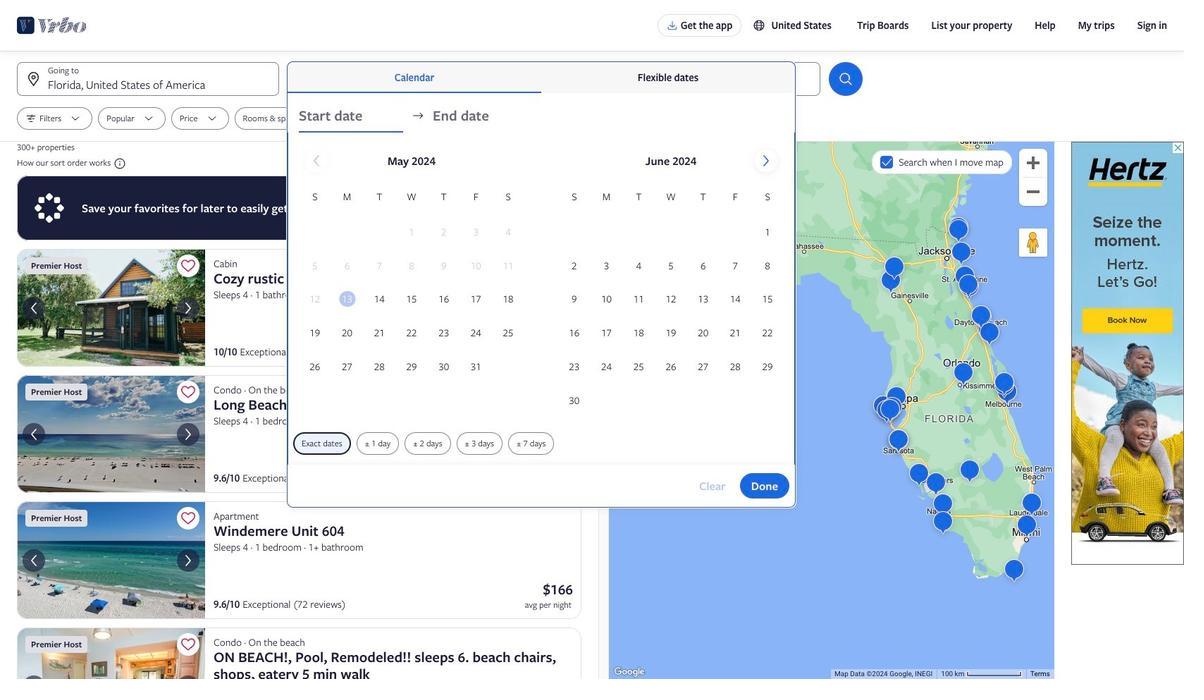 Task type: vqa. For each thing, say whether or not it's contained in the screenshot.
the Next month 'image'
yes



Task type: locate. For each thing, give the bounding box(es) containing it.
large 6 chair dinning table granite,stainless appliances image
[[17, 628, 205, 679]]

0 vertical spatial small image
[[753, 19, 766, 32]]

tab list
[[288, 62, 795, 93]]

directional image
[[412, 109, 424, 122]]

exterior image
[[17, 249, 205, 367]]

0 horizontal spatial small image
[[111, 157, 126, 170]]

may 2024 element
[[299, 189, 525, 384]]

show next image for windemere unit 604 image
[[180, 552, 197, 569]]

show previous image for windemere unit 604 image
[[25, 552, 42, 569]]

small image
[[753, 19, 766, 32], [111, 157, 126, 170]]

google image
[[613, 665, 646, 679]]

welcome to long beach resort tower ii #702 image
[[17, 375, 205, 493]]

next month image
[[758, 152, 775, 169]]

today element
[[339, 292, 355, 307]]

application
[[299, 144, 784, 418]]

previous month image
[[308, 152, 325, 169]]

search image
[[838, 71, 855, 87]]

1 horizontal spatial small image
[[753, 19, 766, 32]]

1 vertical spatial small image
[[111, 157, 126, 170]]

download the app button image
[[667, 20, 678, 31]]

map region
[[609, 142, 1055, 679]]



Task type: describe. For each thing, give the bounding box(es) containing it.
show previous image for long beach i #702 | gulf-front views! image
[[25, 426, 42, 442]]

show next image for cozy rustic cabin in the heartland of florida! image
[[180, 299, 197, 316]]

vrbo logo image
[[17, 14, 87, 37]]

show previous image for cozy rustic cabin in the heartland of florida! image
[[25, 299, 42, 316]]

gorgeous emerald coast beach image
[[17, 501, 205, 619]]

show next image for long beach i #702 | gulf-front views! image
[[180, 426, 197, 442]]

june 2024 element
[[558, 189, 784, 418]]



